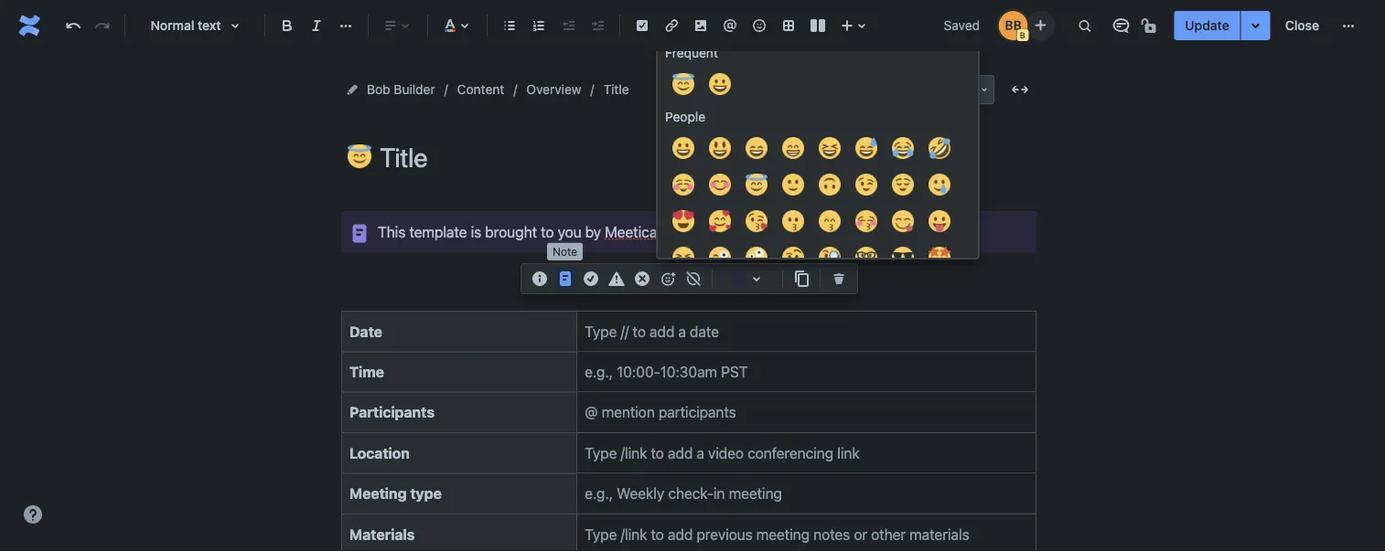 Task type: locate. For each thing, give the bounding box(es) containing it.
indent tab image
[[586, 15, 608, 37]]

type
[[410, 485, 442, 503]]

bob builder image
[[998, 11, 1028, 40]]

this
[[378, 223, 406, 241]]

:kissing_heart: image
[[746, 210, 768, 232]]

background color image
[[746, 268, 768, 290]]

remove image
[[828, 268, 850, 290]]

:sweat_smile: image
[[855, 137, 877, 159]]

italic ⌘i image
[[306, 15, 328, 37]]

info image
[[529, 268, 551, 290]]

undo ⌘z image
[[62, 15, 84, 37]]

by
[[585, 223, 601, 241]]

an
[[668, 223, 684, 241]]

:relieved: image
[[892, 174, 914, 196]]

bob
[[367, 82, 390, 97]]

confluence image
[[15, 11, 44, 40]]

bold ⌘b image
[[276, 15, 298, 37]]

confluence image
[[15, 11, 44, 40]]

is
[[471, 223, 481, 241]]

0 horizontal spatial :grinning: image
[[672, 137, 694, 159]]

1 vertical spatial :grinning: image
[[672, 137, 694, 159]]

:kissing_smiling_eyes: image
[[819, 210, 841, 232]]

normal
[[150, 18, 194, 33]]

date
[[349, 323, 382, 340]]

0 vertical spatial :grinning: image
[[709, 73, 731, 95]]

note tooltip
[[547, 243, 583, 261]]

text
[[198, 18, 221, 33]]

:grinning: image down people
[[672, 137, 694, 159]]

1 horizontal spatial :grinning: image
[[709, 73, 731, 95]]

update
[[1185, 18, 1229, 33]]

:grinning: image
[[709, 73, 731, 95], [672, 137, 694, 159]]

title link
[[603, 79, 629, 101]]

:grinning: image down frequent
[[709, 73, 731, 95]]

more formatting image
[[335, 15, 357, 37]]

:grin: image
[[782, 137, 804, 159]]

Give this page a title text field
[[380, 143, 1037, 173]]

time
[[349, 363, 384, 381]]

people
[[665, 109, 705, 124]]

:innocent: image
[[672, 73, 694, 95], [348, 145, 371, 168], [348, 145, 371, 168], [746, 174, 768, 196]]

more image
[[1338, 15, 1359, 37]]

management
[[788, 223, 874, 241]]

emoji image
[[748, 15, 770, 37]]

table image
[[778, 15, 800, 37]]

:nerd: image
[[855, 247, 877, 269]]

meeting
[[349, 485, 407, 503]]

participants
[[349, 404, 435, 421]]

note image
[[554, 268, 576, 290]]

meeting
[[731, 223, 784, 241]]

tool.
[[878, 223, 907, 241]]

help image
[[22, 504, 44, 526]]

action item image
[[631, 15, 653, 37]]

:zany_face: image
[[746, 247, 768, 269]]

adjust update settings image
[[1245, 15, 1267, 37]]

note
[[553, 245, 577, 258]]

move this page image
[[345, 82, 360, 97]]

saved
[[944, 18, 980, 33]]

:smiling_face_with_3_hearts: image
[[709, 210, 731, 232]]

normal text button
[[133, 5, 257, 46]]

link image
[[661, 15, 682, 37]]

close
[[1285, 18, 1319, 33]]

:blush: image
[[709, 174, 731, 196]]

overview link
[[526, 79, 581, 101]]

normal text
[[150, 18, 221, 33]]

content link
[[457, 79, 504, 101]]

:star_struck: image
[[929, 247, 951, 269]]

meetical,
[[605, 223, 664, 241]]

:face_with_monocle: image
[[819, 247, 841, 269]]

online
[[688, 223, 727, 241]]



Task type: describe. For each thing, give the bounding box(es) containing it.
:smiley: image
[[709, 137, 731, 159]]

:face_with_raised_eyebrow: image
[[782, 247, 804, 269]]

panel note image
[[349, 223, 371, 245]]

content
[[457, 82, 504, 97]]

Main content area, start typing to enter text. text field
[[330, 211, 1048, 552]]

:stuck_out_tongue_closed_eyes: image
[[672, 247, 694, 269]]

bullet list ⌘⇧8 image
[[499, 15, 521, 37]]

this template is brought to you by meetical, an online meeting management tool.
[[378, 223, 907, 241]]

:slight_smile: image
[[782, 174, 804, 196]]

:rofl: image
[[929, 137, 951, 159]]

:stuck_out_tongue: image
[[929, 210, 951, 232]]

:stuck_out_tongue_winking_eye: image
[[709, 247, 731, 269]]

template
[[409, 223, 467, 241]]

remove emoji image
[[682, 268, 704, 290]]

popup element
[[657, 0, 979, 552]]

layouts image
[[807, 15, 829, 37]]

comment icon image
[[1110, 15, 1132, 37]]

editor add emoji image
[[657, 268, 679, 290]]

:smiling_face_with_tear: image
[[929, 174, 951, 196]]

overview
[[526, 82, 581, 97]]

copy image
[[790, 268, 812, 290]]

numbered list ⌘⇧7 image
[[528, 15, 550, 37]]

update button
[[1174, 11, 1240, 40]]

bob builder link
[[367, 79, 435, 101]]

:sunglasses: image
[[892, 247, 914, 269]]

editor toolbar toolbar
[[521, 264, 857, 314]]

brought
[[485, 223, 537, 241]]

:smile: image
[[746, 137, 768, 159]]

:yum: image
[[892, 210, 914, 232]]

success image
[[580, 268, 602, 290]]

title
[[603, 82, 629, 97]]

:kissing_closed_eyes: image
[[855, 210, 877, 232]]

:heart_eyes: image
[[672, 210, 694, 232]]

invite to edit image
[[1030, 14, 1051, 36]]

meeting type
[[349, 485, 442, 503]]

close button
[[1274, 11, 1330, 40]]

make page full-width image
[[1009, 79, 1031, 101]]

materials
[[349, 526, 415, 543]]

:laughing: image
[[819, 137, 841, 159]]

error image
[[631, 268, 653, 290]]

bob builder
[[367, 82, 435, 97]]

no restrictions image
[[1139, 15, 1161, 37]]

redo ⌘⇧z image
[[91, 15, 113, 37]]

you
[[558, 223, 581, 241]]

find and replace image
[[1073, 15, 1095, 37]]

mention image
[[719, 15, 741, 37]]

to
[[541, 223, 554, 241]]

:relaxed: image
[[672, 174, 694, 196]]

:upside_down: image
[[819, 174, 841, 196]]

builder
[[394, 82, 435, 97]]

frequent
[[665, 45, 718, 60]]

outdent ⇧tab image
[[557, 15, 579, 37]]

:wink: image
[[855, 174, 877, 196]]

location
[[349, 445, 410, 462]]

warning image
[[606, 268, 628, 290]]

:joy: image
[[892, 137, 914, 159]]

add image, video, or file image
[[690, 15, 712, 37]]

:kissing: image
[[782, 210, 804, 232]]



Task type: vqa. For each thing, say whether or not it's contained in the screenshot.
top page
no



